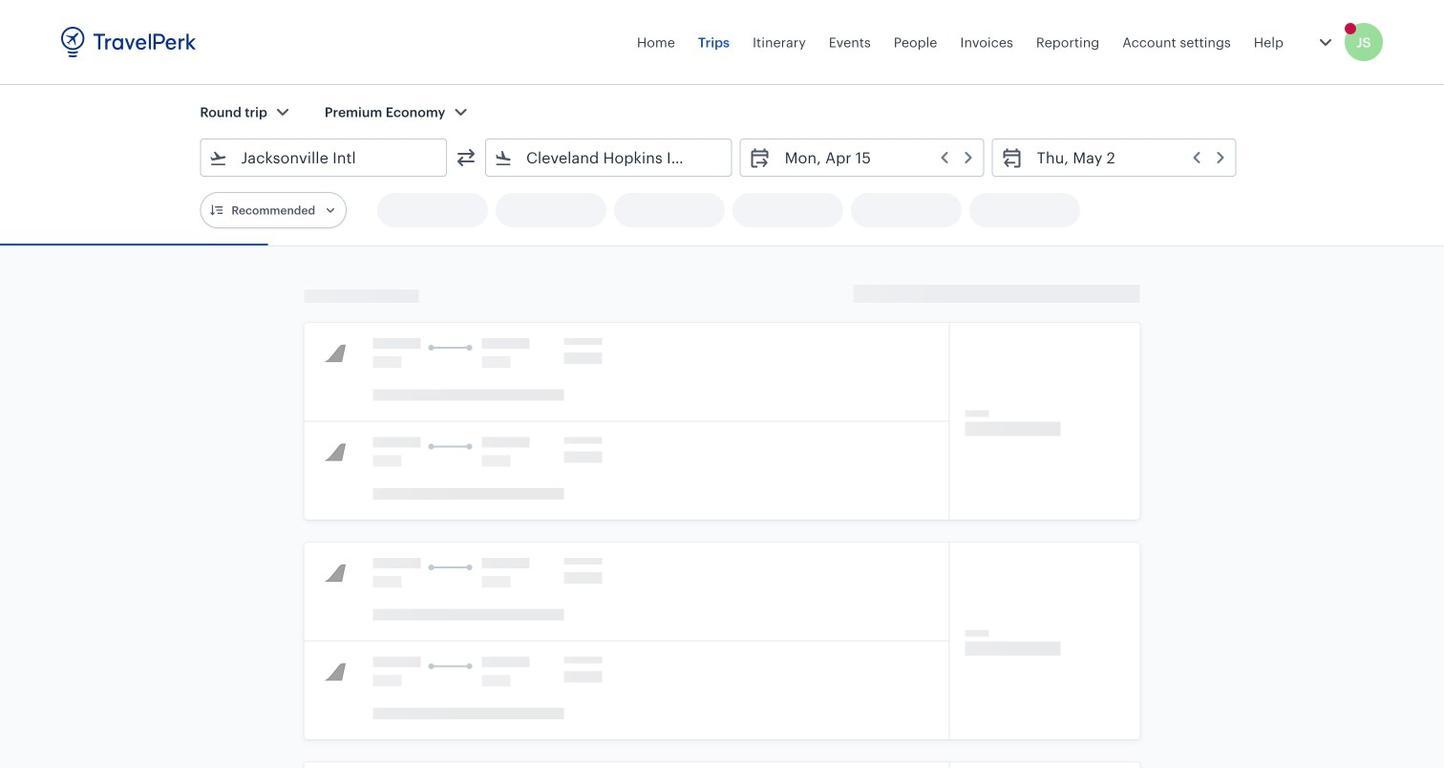 Task type: vqa. For each thing, say whether or not it's contained in the screenshot.
To search field
yes



Task type: describe. For each thing, give the bounding box(es) containing it.
From search field
[[228, 142, 421, 173]]

Return field
[[1024, 142, 1229, 173]]



Task type: locate. For each thing, give the bounding box(es) containing it.
To search field
[[513, 142, 707, 173]]

Depart field
[[772, 142, 976, 173]]



